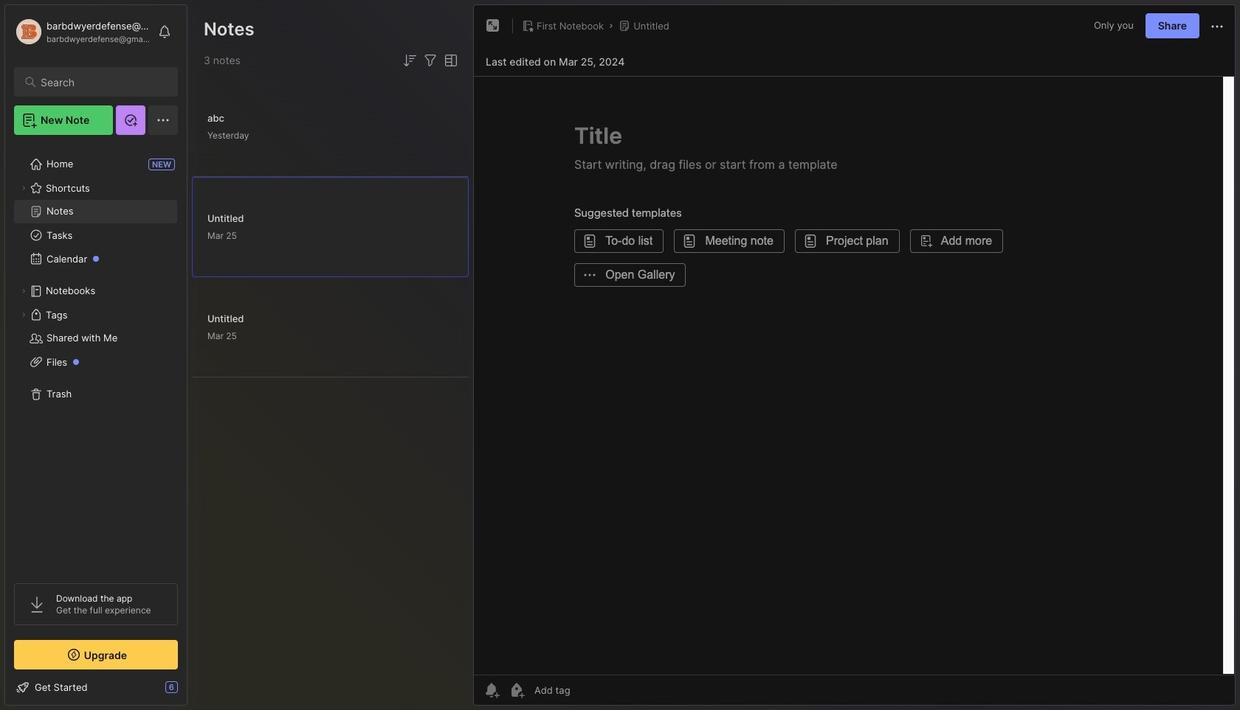 Task type: vqa. For each thing, say whether or not it's contained in the screenshot.
the topmost More actions icon
no



Task type: describe. For each thing, give the bounding box(es) containing it.
more actions image
[[1208, 18, 1226, 35]]

Search text field
[[41, 75, 165, 89]]

More actions field
[[1208, 16, 1226, 35]]

expand note image
[[484, 17, 502, 35]]

Account field
[[14, 17, 151, 47]]

add a reminder image
[[483, 682, 500, 700]]

Add filters field
[[421, 52, 439, 69]]

Note Editor text field
[[474, 76, 1235, 675]]



Task type: locate. For each thing, give the bounding box(es) containing it.
expand notebooks image
[[19, 287, 28, 296]]

add tag image
[[508, 682, 526, 700]]

Help and Learning task checklist field
[[5, 676, 187, 700]]

None search field
[[41, 73, 165, 91]]

View options field
[[439, 52, 460, 69]]

click to collapse image
[[186, 684, 197, 701]]

main element
[[0, 0, 192, 711]]

expand tags image
[[19, 311, 28, 320]]

tree
[[5, 144, 187, 571]]

note window element
[[473, 4, 1236, 710]]

none search field inside main element
[[41, 73, 165, 91]]

tree inside main element
[[5, 144, 187, 571]]

Add tag field
[[533, 684, 644, 698]]

Sort options field
[[401, 52, 419, 69]]

add filters image
[[421, 52, 439, 69]]



